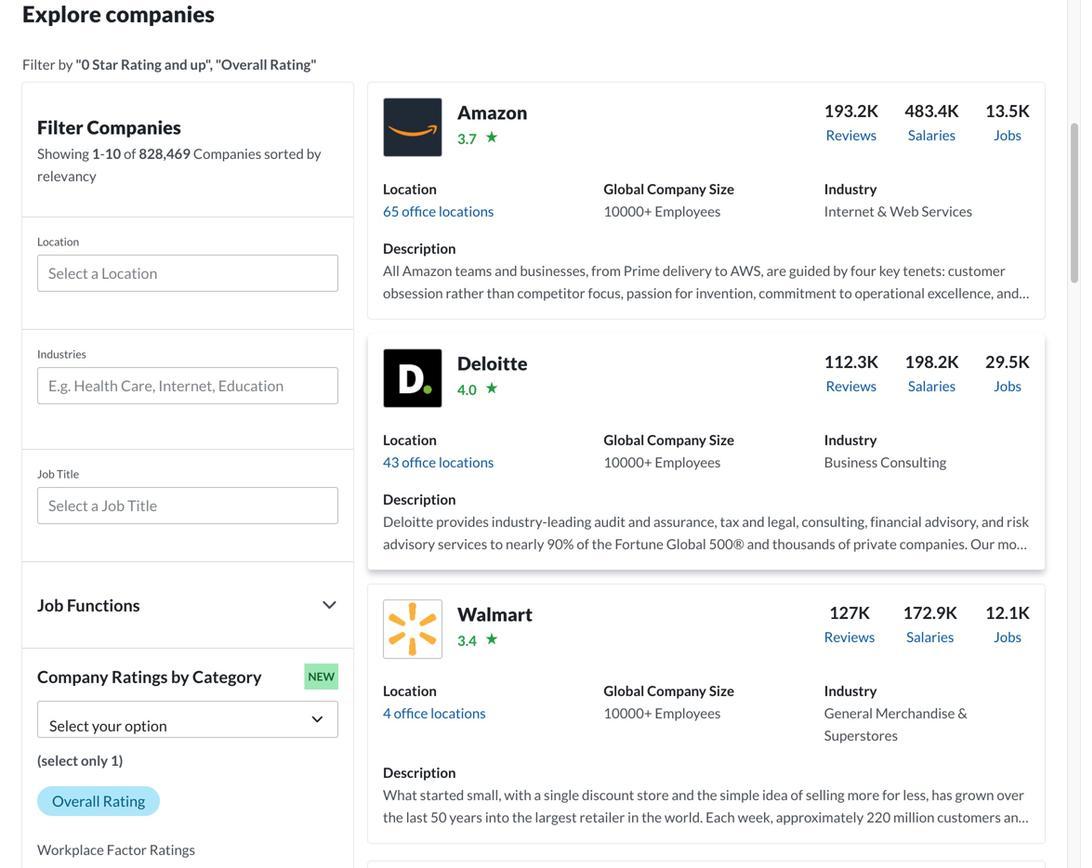 Task type: locate. For each thing, give the bounding box(es) containing it.
1 none field from the top
[[37, 255, 339, 299]]

2 vertical spatial locations
[[431, 705, 486, 722]]

job
[[37, 467, 55, 481], [37, 595, 64, 616]]

1 10000+ from the top
[[604, 203, 652, 219]]

0 vertical spatial 10000+
[[604, 203, 652, 219]]

0 horizontal spatial amazon
[[403, 262, 453, 279]]

reviews down 193.2k
[[826, 126, 877, 143]]

1 vertical spatial industry
[[825, 431, 878, 448]]

1 vertical spatial global company size 10000+ employees
[[604, 431, 735, 471]]

reviews
[[826, 126, 877, 143], [826, 378, 877, 394], [825, 629, 876, 645]]

job inside job functions button
[[37, 595, 64, 616]]

2 vertical spatial 10000+
[[604, 705, 652, 722]]

65 office locations link
[[383, 203, 494, 219]]

by down focus,
[[591, 307, 605, 324]]

reviews inside 193.2k reviews
[[826, 126, 877, 143]]

none field industries
[[37, 367, 339, 412]]

rating down 1)
[[103, 792, 145, 811]]

industries
[[37, 347, 86, 361]]

1 vertical spatial &
[[958, 705, 968, 722]]

2 description from the top
[[383, 491, 456, 508]]

location inside location 65 office locations
[[383, 180, 437, 197]]

1 size from the top
[[710, 180, 735, 197]]

2 vertical spatial none field
[[37, 487, 339, 532]]

their
[[752, 329, 782, 346], [864, 329, 893, 346]]

0 horizontal spatial companies
[[87, 116, 181, 139]]

locations right 4
[[431, 705, 486, 722]]

1 vertical spatial salaries
[[909, 378, 956, 394]]

127k reviews
[[825, 603, 876, 645]]

locations inside location 65 office locations
[[439, 203, 494, 219]]

office right 65
[[402, 203, 436, 219]]

ratings right factor on the left bottom of the page
[[150, 842, 195, 858]]

global
[[604, 180, 645, 197], [604, 431, 645, 448], [604, 683, 645, 699]]

0 vertical spatial office
[[402, 203, 436, 219]]

all
[[383, 262, 400, 279]]

description down 43 office locations "link"
[[383, 491, 456, 508]]

1 horizontal spatial to
[[840, 285, 853, 301]]

industry inside industry internet & web services
[[825, 180, 878, 197]]

1 horizontal spatial &
[[958, 705, 968, 722]]

1 horizontal spatial of
[[702, 307, 714, 324]]

building
[[717, 307, 766, 324]]

amazon up 3.7
[[458, 101, 528, 124]]

0 vertical spatial employees
[[655, 203, 721, 219]]

0 vertical spatial jobs
[[994, 126, 1022, 143]]

2 global company size 10000+ employees from the top
[[604, 431, 735, 471]]

employees for amazon
[[655, 203, 721, 219]]

showing
[[37, 145, 89, 162]]

43
[[383, 454, 399, 471]]

1 horizontal spatial companies
[[193, 145, 262, 162]]

jobs inside 29.5k jobs
[[994, 378, 1022, 394]]

reviews for walmart
[[825, 629, 876, 645]]

0 vertical spatial none field
[[37, 255, 339, 299]]

their down inventing
[[864, 329, 893, 346]]

1 their from the left
[[752, 329, 782, 346]]

Job Title field
[[48, 495, 327, 517]]

0 vertical spatial global
[[604, 180, 645, 197]]

location for amazon
[[383, 180, 437, 197]]

2 industry from the top
[[825, 431, 878, 448]]

2 vertical spatial industry
[[825, 683, 878, 699]]

none field for job title
[[37, 487, 339, 532]]

salaries for amazon
[[909, 126, 956, 143]]

salaries inside 198.2k salaries
[[909, 378, 956, 394]]

global company size 10000+ employees for walmart
[[604, 683, 735, 722]]

jobs down 13.5k
[[994, 126, 1022, 143]]

industry up general
[[825, 683, 878, 699]]

amazon up the obsession
[[403, 262, 453, 279]]

location up 4
[[383, 683, 437, 699]]

location inside the location 43 office locations
[[383, 431, 437, 448]]

0 vertical spatial of
[[124, 145, 136, 162]]

locations
[[439, 203, 494, 219], [439, 454, 494, 471], [431, 705, 486, 722]]

0 vertical spatial salaries
[[909, 126, 956, 143]]

jobs down 29.5k
[[994, 378, 1022, 394]]

1 vertical spatial description
[[383, 491, 456, 508]]

location
[[383, 180, 437, 197], [37, 235, 79, 248], [383, 431, 437, 448], [383, 683, 437, 699]]

industry
[[825, 180, 878, 197], [825, 431, 878, 448], [825, 683, 878, 699]]

3.4
[[458, 632, 477, 649]]

None field
[[37, 255, 339, 299], [37, 367, 339, 412], [37, 487, 339, 532]]

3 size from the top
[[710, 683, 735, 699]]

112.3k
[[825, 351, 879, 372]]

rating"
[[270, 56, 317, 72]]

none field for industries
[[37, 367, 339, 412]]

2 vertical spatial office
[[394, 705, 428, 722]]

43 office locations link
[[383, 454, 494, 471]]

live
[[728, 329, 750, 346]]

by left category
[[171, 667, 189, 687]]

overall rating
[[52, 792, 145, 811]]

1 vertical spatial none field
[[37, 367, 339, 412]]

your
[[92, 717, 122, 735]]

filter up showing
[[37, 116, 83, 139]]

our
[[638, 329, 659, 346]]

2 vertical spatial global company size 10000+ employees
[[604, 683, 735, 722]]

salaries down 172.9k
[[907, 629, 955, 645]]

up",
[[190, 56, 213, 72]]

locations up teams
[[439, 203, 494, 219]]

industry up internet
[[825, 180, 878, 197]]

2 none field from the top
[[37, 367, 339, 412]]

1 horizontal spatial are
[[767, 262, 787, 279]]

salaries for deloitte
[[909, 378, 956, 394]]

to up invention,
[[715, 262, 728, 279]]

workplace factor ratings
[[37, 842, 195, 858]]

0 horizontal spatial their
[[752, 329, 782, 346]]

and down excellence,
[[971, 307, 994, 324]]

services
[[922, 203, 973, 219]]

0 horizontal spatial to
[[715, 262, 728, 279]]

locations down 4.0
[[439, 454, 494, 471]]

1 global company size 10000+ employees from the top
[[604, 180, 735, 219]]

1 vertical spatial companies
[[193, 145, 262, 162]]

location for walmart
[[383, 683, 437, 699]]

1 description from the top
[[383, 240, 456, 257]]

2 employees from the top
[[655, 454, 721, 471]]

filter left "0
[[22, 56, 56, 72]]

1 job from the top
[[37, 467, 55, 481]]

reviews down 112.3k
[[826, 378, 877, 394]]

office
[[402, 203, 436, 219], [402, 454, 436, 471], [394, 705, 428, 722]]

2 global from the top
[[604, 431, 645, 448]]

locations inside the location 43 office locations
[[439, 454, 494, 471]]

2 vertical spatial size
[[710, 683, 735, 699]]

companies left sorted
[[193, 145, 262, 162]]

are right the aws,
[[767, 262, 787, 279]]

198.2k salaries
[[905, 351, 960, 394]]

2 vertical spatial reviews
[[825, 629, 876, 645]]

0 vertical spatial description
[[383, 240, 456, 257]]

1 vertical spatial employees
[[655, 454, 721, 471]]

127k
[[830, 603, 871, 623]]

3 industry from the top
[[825, 683, 878, 699]]

1 vertical spatial reviews
[[826, 378, 877, 394]]

2 vertical spatial salaries
[[907, 629, 955, 645]]

location inside location 4 office locations
[[383, 683, 437, 699]]

size
[[710, 180, 735, 197], [710, 431, 735, 448], [710, 683, 735, 699]]

3 10000+ from the top
[[604, 705, 652, 722]]

by left "0
[[58, 56, 73, 72]]

job for job title
[[37, 467, 55, 481]]

focus,
[[588, 285, 624, 301]]

company for deloitte
[[647, 431, 707, 448]]

0 vertical spatial job
[[37, 467, 55, 481]]

aws,
[[731, 262, 764, 279]]

jobs
[[994, 126, 1022, 143], [994, 378, 1022, 394], [994, 629, 1022, 645]]

2 job from the top
[[37, 595, 64, 616]]

Location field
[[48, 262, 327, 285]]

65
[[383, 203, 399, 219]]

none field for location
[[37, 255, 339, 299]]

by inside companies sorted by relevancy
[[307, 145, 321, 162]]

of inside description all amazon teams and businesses, from prime delivery to aws, are guided by four key tenets: customer obsession rather than competitor focus, passion for invention, commitment to operational excellence, and long-term thinking.    we are driven by the excitement of building technologies, inventing products, and providing services that transform the way our customers live their lives and run their businesses.
[[702, 307, 714, 324]]

3 employees from the top
[[655, 705, 721, 722]]

0 horizontal spatial of
[[124, 145, 136, 162]]

& left web
[[878, 203, 888, 219]]

& right merchandise
[[958, 705, 968, 722]]

passion
[[627, 285, 673, 301]]

salaries inside 172.9k salaries
[[907, 629, 955, 645]]

location up 65
[[383, 180, 437, 197]]

1 vertical spatial amazon
[[403, 262, 453, 279]]

industry up business
[[825, 431, 878, 448]]

companies up showing 1 - 10 of 828,469
[[87, 116, 181, 139]]

employees for walmart
[[655, 705, 721, 722]]

1 employees from the top
[[655, 203, 721, 219]]

1 vertical spatial office
[[402, 454, 436, 471]]

3.7
[[458, 130, 477, 147]]

0 vertical spatial filter
[[22, 56, 56, 72]]

commitment
[[759, 285, 837, 301]]

select
[[49, 717, 89, 735]]

483.4k salaries
[[905, 100, 960, 143]]

companies
[[87, 116, 181, 139], [193, 145, 262, 162]]

3 global from the top
[[604, 683, 645, 699]]

of right 10
[[124, 145, 136, 162]]

0 vertical spatial industry
[[825, 180, 878, 197]]

jobs inside '12.1k jobs'
[[994, 629, 1022, 645]]

by left four
[[834, 262, 848, 279]]

3 global company size 10000+ employees from the top
[[604, 683, 735, 722]]

3 description from the top
[[383, 764, 456, 781]]

172.9k
[[904, 603, 958, 623]]

1 vertical spatial filter
[[37, 116, 83, 139]]

2 vertical spatial description
[[383, 764, 456, 781]]

1 vertical spatial global
[[604, 431, 645, 448]]

1 industry from the top
[[825, 180, 878, 197]]

long-
[[383, 307, 414, 324]]

functions
[[67, 595, 140, 616]]

sorted
[[264, 145, 304, 162]]

rating right star
[[121, 56, 162, 72]]

industry inside industry general merchandise & superstores
[[825, 683, 878, 699]]

193.2k
[[825, 100, 879, 121]]

1 vertical spatial 10000+
[[604, 454, 652, 471]]

jobs down "12.1k"
[[994, 629, 1022, 645]]

office inside location 65 office locations
[[402, 203, 436, 219]]

0 vertical spatial ratings
[[112, 667, 168, 687]]

job left title at the left bottom of the page
[[37, 467, 55, 481]]

1 vertical spatial size
[[710, 431, 735, 448]]

1 horizontal spatial their
[[864, 329, 893, 346]]

1 vertical spatial are
[[526, 307, 546, 324]]

overall
[[52, 792, 100, 811]]

industry inside industry business consulting
[[825, 431, 878, 448]]

1 vertical spatial job
[[37, 595, 64, 616]]

1 vertical spatial ratings
[[150, 842, 195, 858]]

job left functions
[[37, 595, 64, 616]]

obsession
[[383, 285, 443, 301]]

star
[[92, 56, 118, 72]]

of
[[124, 145, 136, 162], [702, 307, 714, 324]]

office inside location 4 office locations
[[394, 705, 428, 722]]

salaries
[[909, 126, 956, 143], [909, 378, 956, 394], [907, 629, 955, 645]]

employees
[[655, 203, 721, 219], [655, 454, 721, 471], [655, 705, 721, 722]]

2 vertical spatial jobs
[[994, 629, 1022, 645]]

description down 4 office locations link
[[383, 764, 456, 781]]

location up 43
[[383, 431, 437, 448]]

from
[[592, 262, 621, 279]]

0 vertical spatial locations
[[439, 203, 494, 219]]

office right 4
[[394, 705, 428, 722]]

1 horizontal spatial amazon
[[458, 101, 528, 124]]

of up customers
[[702, 307, 714, 324]]

0 vertical spatial to
[[715, 262, 728, 279]]

1 vertical spatial rating
[[103, 792, 145, 811]]

salaries inside 483.4k salaries
[[909, 126, 956, 143]]

2 vertical spatial employees
[[655, 705, 721, 722]]

description up all
[[383, 240, 456, 257]]

job title
[[37, 467, 79, 481]]

company for amazon
[[647, 180, 707, 197]]

their right live
[[752, 329, 782, 346]]

office for amazon
[[402, 203, 436, 219]]

0 vertical spatial &
[[878, 203, 888, 219]]

are right we
[[526, 307, 546, 324]]

to down four
[[840, 285, 853, 301]]

3 none field from the top
[[37, 487, 339, 532]]

global for walmart
[[604, 683, 645, 699]]

filter
[[22, 56, 56, 72], [37, 116, 83, 139]]

jobs inside 13.5k jobs
[[994, 126, 1022, 143]]

0 vertical spatial global company size 10000+ employees
[[604, 180, 735, 219]]

and left up",
[[164, 56, 188, 72]]

industry for amazon
[[825, 180, 878, 197]]

198.2k
[[905, 351, 960, 372]]

salaries down 198.2k on the top right
[[909, 378, 956, 394]]

reviews down 127k
[[825, 629, 876, 645]]

1 global from the top
[[604, 180, 645, 197]]

jobs for deloitte
[[994, 378, 1022, 394]]

0 horizontal spatial are
[[526, 307, 546, 324]]

thinking.
[[447, 307, 500, 324]]

salaries down 483.4k
[[909, 126, 956, 143]]

by right sorted
[[307, 145, 321, 162]]

reviews inside 112.3k reviews
[[826, 378, 877, 394]]

2 size from the top
[[710, 431, 735, 448]]

1 vertical spatial the
[[588, 329, 608, 346]]

jobs for walmart
[[994, 629, 1022, 645]]

1 vertical spatial of
[[702, 307, 714, 324]]

office right 43
[[402, 454, 436, 471]]

2 jobs from the top
[[994, 378, 1022, 394]]

locations inside location 4 office locations
[[431, 705, 486, 722]]

&
[[878, 203, 888, 219], [958, 705, 968, 722]]

172.9k salaries
[[904, 603, 958, 645]]

category
[[193, 667, 262, 687]]

3 jobs from the top
[[994, 629, 1022, 645]]

the up the way
[[608, 307, 628, 324]]

2 vertical spatial global
[[604, 683, 645, 699]]

0 vertical spatial reviews
[[826, 126, 877, 143]]

way
[[611, 329, 635, 346]]

workplace
[[37, 842, 104, 858]]

1 jobs from the top
[[994, 126, 1022, 143]]

2 10000+ from the top
[[604, 454, 652, 471]]

12.1k
[[986, 603, 1031, 623]]

office for walmart
[[394, 705, 428, 722]]

walmart
[[458, 604, 533, 626]]

inventing
[[852, 307, 909, 324]]

ratings up option
[[112, 667, 168, 687]]

1 vertical spatial to
[[840, 285, 853, 301]]

0 horizontal spatial &
[[878, 203, 888, 219]]

1 vertical spatial locations
[[439, 454, 494, 471]]

office inside the location 43 office locations
[[402, 454, 436, 471]]

only
[[81, 752, 108, 769]]

0 vertical spatial size
[[710, 180, 735, 197]]

the left the way
[[588, 329, 608, 346]]

1 vertical spatial jobs
[[994, 378, 1022, 394]]

112.3k reviews
[[825, 351, 879, 394]]



Task type: vqa. For each thing, say whether or not it's contained in the screenshot.


Task type: describe. For each thing, give the bounding box(es) containing it.
excellence,
[[928, 285, 994, 301]]

Industries field
[[48, 375, 327, 397]]

four
[[851, 262, 877, 279]]

4
[[383, 705, 391, 722]]

delivery
[[663, 262, 712, 279]]

job for job functions
[[37, 595, 64, 616]]

size for amazon
[[710, 180, 735, 197]]

12.1k jobs
[[986, 603, 1031, 645]]

office for deloitte
[[402, 454, 436, 471]]

reviews for deloitte
[[826, 378, 877, 394]]

competitor
[[518, 285, 586, 301]]

industry business consulting
[[825, 431, 947, 471]]

rating inside button
[[103, 792, 145, 811]]

salaries for walmart
[[907, 629, 955, 645]]

and left run
[[815, 329, 837, 346]]

industry internet & web services
[[825, 180, 973, 219]]

4.0
[[458, 381, 477, 398]]

companies sorted by relevancy
[[37, 145, 321, 184]]

filter companies
[[37, 116, 181, 139]]

10000+ for walmart
[[604, 705, 652, 722]]

filter for filter companies
[[37, 116, 83, 139]]

locations for walmart
[[431, 705, 486, 722]]

consulting
[[881, 454, 947, 471]]

size for walmart
[[710, 683, 735, 699]]

businesses,
[[520, 262, 589, 279]]

jobs for amazon
[[994, 126, 1022, 143]]

none field location
[[37, 255, 339, 299]]

828,469
[[139, 145, 191, 162]]

products,
[[911, 307, 969, 324]]

10000+ for deloitte
[[604, 454, 652, 471]]

run
[[840, 329, 861, 346]]

than
[[487, 285, 515, 301]]

companies
[[106, 0, 215, 27]]

& inside industry internet & web services
[[878, 203, 888, 219]]

overall rating button
[[37, 787, 160, 817]]

companies inside companies sorted by relevancy
[[193, 145, 262, 162]]

reviews for amazon
[[826, 126, 877, 143]]

(select
[[37, 752, 78, 769]]

for
[[675, 285, 693, 301]]

and up the than
[[495, 262, 518, 279]]

that
[[496, 329, 521, 346]]

location down relevancy
[[37, 235, 79, 248]]

& inside industry general merchandise & superstores
[[958, 705, 968, 722]]

business
[[825, 454, 878, 471]]

"0
[[76, 56, 90, 72]]

13.5k jobs
[[986, 100, 1031, 143]]

deloitte image
[[383, 349, 443, 408]]

locations for deloitte
[[439, 454, 494, 471]]

0 vertical spatial amazon
[[458, 101, 528, 124]]

explore
[[22, 0, 101, 27]]

explore companies
[[22, 0, 215, 27]]

description for deloitte
[[383, 491, 456, 508]]

we
[[502, 307, 524, 324]]

providing
[[383, 329, 441, 346]]

industry for walmart
[[825, 683, 878, 699]]

and down customer
[[997, 285, 1020, 301]]

13.5k
[[986, 100, 1031, 121]]

invention,
[[696, 285, 757, 301]]

amazon image
[[383, 98, 443, 157]]

driven
[[549, 307, 588, 324]]

superstores
[[825, 727, 898, 744]]

company ratings by category
[[37, 667, 262, 687]]

global company size 10000+ employees for deloitte
[[604, 431, 735, 471]]

company for walmart
[[647, 683, 707, 699]]

title
[[57, 467, 79, 481]]

locations for amazon
[[439, 203, 494, 219]]

size for deloitte
[[710, 431, 735, 448]]

0 vertical spatial are
[[767, 262, 787, 279]]

term
[[414, 307, 444, 324]]

filter by "0 star rating and up", "overall rating"
[[22, 56, 317, 72]]

483.4k
[[905, 100, 960, 121]]

(select only 1)
[[37, 752, 123, 769]]

global for deloitte
[[604, 431, 645, 448]]

rather
[[446, 285, 484, 301]]

excitement
[[631, 307, 699, 324]]

29.5k
[[986, 351, 1031, 372]]

customer
[[949, 262, 1006, 279]]

businesses.
[[896, 329, 965, 346]]

factor
[[107, 842, 147, 858]]

location for deloitte
[[383, 431, 437, 448]]

industry for deloitte
[[825, 431, 878, 448]]

0 vertical spatial companies
[[87, 116, 181, 139]]

technologies,
[[768, 307, 849, 324]]

job functions
[[37, 595, 140, 616]]

job functions button
[[37, 592, 339, 618]]

industry general merchandise & superstores
[[825, 683, 968, 744]]

services
[[444, 329, 493, 346]]

web
[[890, 203, 919, 219]]

showing 1 - 10 of 828,469
[[37, 145, 191, 162]]

lives
[[784, 329, 812, 346]]

description inside description all amazon teams and businesses, from prime delivery to aws, are guided by four key tenets: customer obsession rather than competitor focus, passion for invention, commitment to operational excellence, and long-term thinking.    we are driven by the excitement of building technologies, inventing products, and providing services that transform the way our customers live their lives and run their businesses.
[[383, 240, 456, 257]]

description for walmart
[[383, 764, 456, 781]]

193.2k reviews
[[825, 100, 879, 143]]

10
[[105, 145, 121, 162]]

tenets:
[[903, 262, 946, 279]]

location 4 office locations
[[383, 683, 486, 722]]

2 their from the left
[[864, 329, 893, 346]]

amazon inside description all amazon teams and businesses, from prime delivery to aws, are guided by four key tenets: customer obsession rather than competitor focus, passion for invention, commitment to operational excellence, and long-term thinking.    we are driven by the excitement of building technologies, inventing products, and providing services that transform the way our customers live their lives and run their businesses.
[[403, 262, 453, 279]]

key
[[880, 262, 901, 279]]

1
[[92, 145, 100, 162]]

none field job title
[[37, 487, 339, 532]]

1)
[[111, 752, 123, 769]]

prime
[[624, 262, 660, 279]]

global for amazon
[[604, 180, 645, 197]]

description all amazon teams and businesses, from prime delivery to aws, are guided by four key tenets: customer obsession rather than competitor focus, passion for invention, commitment to operational excellence, and long-term thinking.    we are driven by the excitement of building technologies, inventing products, and providing services that transform the way our customers live their lives and run their businesses.
[[383, 240, 1020, 346]]

relevancy
[[37, 167, 96, 184]]

new
[[308, 670, 335, 684]]

filter for filter by "0 star rating and up", "overall rating"
[[22, 56, 56, 72]]

location 65 office locations
[[383, 180, 494, 219]]

10000+ for amazon
[[604, 203, 652, 219]]

4 office locations link
[[383, 705, 486, 722]]

0 vertical spatial rating
[[121, 56, 162, 72]]

global company size 10000+ employees for amazon
[[604, 180, 735, 219]]

"overall
[[216, 56, 267, 72]]

0 vertical spatial the
[[608, 307, 628, 324]]

employees for deloitte
[[655, 454, 721, 471]]

internet
[[825, 203, 875, 219]]

-
[[100, 145, 105, 162]]

customers
[[662, 329, 726, 346]]

walmart image
[[383, 600, 443, 659]]

transform
[[524, 329, 585, 346]]



